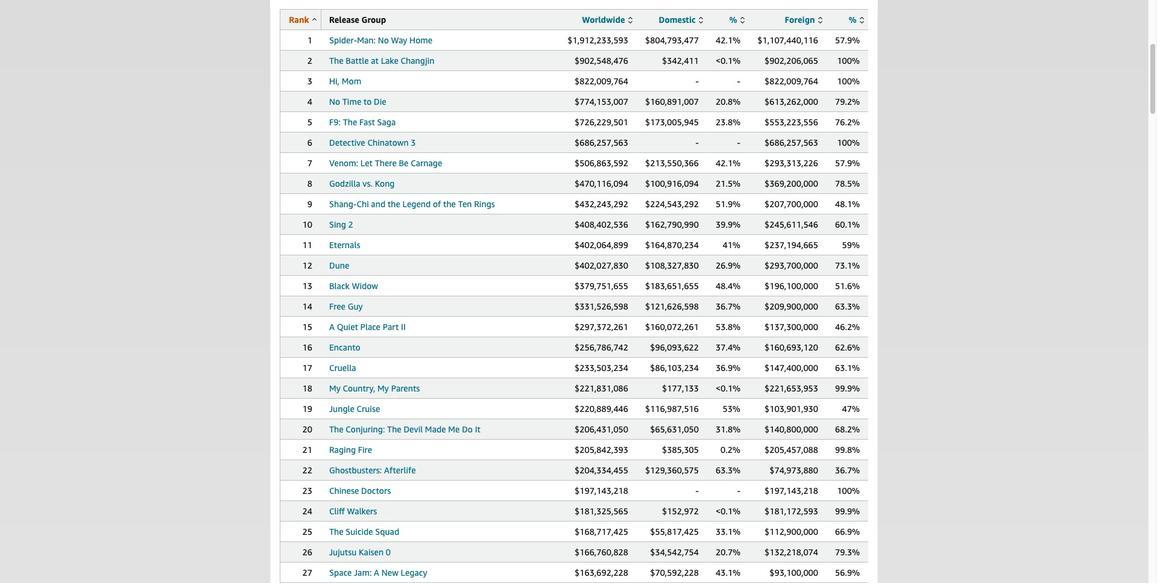 Task type: locate. For each thing, give the bounding box(es) containing it.
$166,760,828
[[575, 547, 628, 558]]

19
[[302, 404, 312, 414]]

1 my from the left
[[329, 383, 341, 394]]

0 horizontal spatial $686,257,563
[[575, 137, 628, 148]]

$168,717,425
[[575, 527, 628, 537]]

devil
[[404, 424, 423, 435]]

$297,372,261
[[575, 322, 628, 332]]

$293,700,000
[[765, 260, 818, 271]]

5
[[307, 117, 312, 127]]

1 horizontal spatial 63.3%
[[835, 301, 860, 312]]

$183,651,655
[[645, 281, 699, 291]]

73.1%
[[835, 260, 860, 271]]

free guy link
[[329, 301, 363, 312]]

42.1% up 21.5%
[[716, 158, 741, 168]]

59%
[[842, 240, 860, 250]]

0
[[386, 547, 391, 558]]

jujutsu kaisen 0 link
[[329, 547, 391, 558]]

afterlife
[[384, 465, 416, 476]]

1 vertical spatial <0.1%
[[716, 383, 741, 394]]

$96,093,622
[[650, 342, 699, 353]]

jujutsu kaisen 0
[[329, 547, 391, 558]]

- down $173,005,945
[[695, 137, 699, 148]]

$822,009,764 down $902,548,476
[[575, 76, 628, 86]]

a
[[329, 322, 335, 332], [374, 568, 379, 578]]

the down jungle
[[329, 424, 343, 435]]

the for suicide
[[329, 527, 343, 537]]

1 horizontal spatial my
[[377, 383, 389, 394]]

rank link
[[289, 14, 317, 25], [289, 14, 317, 25]]

my country, my parents link
[[329, 383, 420, 394]]

3 up carnage
[[411, 137, 416, 148]]

% right domestic link
[[729, 14, 737, 25]]

% link right foreign link
[[849, 14, 864, 25]]

62.6%
[[835, 342, 860, 353]]

<0.1% for $342,411
[[716, 55, 741, 66]]

shang-chi and the legend of the ten rings link
[[329, 199, 495, 209]]

1 99.9% from the top
[[835, 383, 860, 394]]

<0.1% up 20.8%
[[716, 55, 741, 66]]

1 vertical spatial 57.9%
[[835, 158, 860, 168]]

be
[[399, 158, 408, 168]]

1 horizontal spatial $197,143,218
[[765, 486, 818, 496]]

37.4%
[[716, 342, 741, 353]]

$902,548,476
[[575, 55, 628, 66]]

1 horizontal spatial %
[[849, 14, 857, 25]]

% link right domestic link
[[729, 14, 745, 25]]

the for battle
[[329, 55, 343, 66]]

0 horizontal spatial 2
[[307, 55, 312, 66]]

26.9%
[[716, 260, 741, 271]]

time
[[342, 96, 361, 107]]

1 vertical spatial a
[[374, 568, 379, 578]]

1 100% from the top
[[837, 55, 860, 66]]

new
[[381, 568, 398, 578]]

no time to die link
[[329, 96, 386, 107]]

63.3% down "0.2%"
[[716, 465, 741, 476]]

$129,360,575
[[645, 465, 699, 476]]

<0.1%
[[716, 55, 741, 66], [716, 383, 741, 394], [716, 506, 741, 517]]

57.9% up 78.5%
[[835, 158, 860, 168]]

my left parents at the left bottom of the page
[[377, 383, 389, 394]]

100% for $197,143,218
[[837, 486, 860, 496]]

0 horizontal spatial the
[[388, 199, 400, 209]]

20.7%
[[716, 547, 741, 558]]

f9: the fast saga
[[329, 117, 396, 127]]

$93,100,000
[[769, 568, 818, 578]]

guy
[[348, 301, 363, 312]]

1 horizontal spatial $822,009,764
[[765, 76, 818, 86]]

ghostbusters: afterlife link
[[329, 465, 416, 476]]

eternals
[[329, 240, 360, 250]]

1 42.1% from the top
[[716, 35, 741, 45]]

1 horizontal spatial $686,257,563
[[765, 137, 818, 148]]

0 vertical spatial <0.1%
[[716, 55, 741, 66]]

<0.1% down 36.9%
[[716, 383, 741, 394]]

$613,262,000
[[765, 96, 818, 107]]

$205,842,393
[[575, 445, 628, 455]]

$86,103,234
[[650, 363, 699, 373]]

1 horizontal spatial 3
[[411, 137, 416, 148]]

$822,009,764 up the $613,262,000
[[765, 76, 818, 86]]

my up jungle
[[329, 383, 341, 394]]

0 horizontal spatial $822,009,764
[[575, 76, 628, 86]]

foreign link
[[785, 14, 822, 25]]

$221,653,953
[[765, 383, 818, 394]]

a left quiet
[[329, 322, 335, 332]]

the down cliff
[[329, 527, 343, 537]]

$181,325,565
[[575, 506, 628, 517]]

42.1% for $213,550,366
[[716, 158, 741, 168]]

the right and
[[388, 199, 400, 209]]

1 horizontal spatial a
[[374, 568, 379, 578]]

$686,257,563 down $726,229,501
[[575, 137, 628, 148]]

$293,313,226
[[765, 158, 818, 168]]

0 vertical spatial 42.1%
[[716, 35, 741, 45]]

the up hi,
[[329, 55, 343, 66]]

36.9%
[[716, 363, 741, 373]]

$164,870,234
[[645, 240, 699, 250]]

godzilla vs. kong link
[[329, 178, 395, 189]]

a left new
[[374, 568, 379, 578]]

0 horizontal spatial 3
[[307, 76, 312, 86]]

2 vertical spatial <0.1%
[[716, 506, 741, 517]]

ghostbusters:
[[329, 465, 382, 476]]

no left 'time'
[[329, 96, 340, 107]]

48.4%
[[716, 281, 741, 291]]

2 $822,009,764 from the left
[[765, 76, 818, 86]]

99.9% up 66.9%
[[835, 506, 860, 517]]

1 horizontal spatial 36.7%
[[835, 465, 860, 476]]

1 57.9% from the top
[[835, 35, 860, 45]]

group
[[361, 14, 386, 25]]

4 100% from the top
[[837, 486, 860, 496]]

2 right sing
[[348, 219, 353, 230]]

2 42.1% from the top
[[716, 158, 741, 168]]

0 horizontal spatial no
[[329, 96, 340, 107]]

$237,194,665
[[765, 240, 818, 250]]

39.9%
[[716, 219, 741, 230]]

2 99.9% from the top
[[835, 506, 860, 517]]

0 vertical spatial 57.9%
[[835, 35, 860, 45]]

2 % link from the left
[[849, 14, 864, 25]]

0 vertical spatial 3
[[307, 76, 312, 86]]

$160,891,007
[[645, 96, 699, 107]]

$162,790,990
[[645, 219, 699, 230]]

$686,257,563
[[575, 137, 628, 148], [765, 137, 818, 148]]

it
[[475, 424, 480, 435]]

57.9% right $1,107,440,116
[[835, 35, 860, 45]]

$197,143,218 down $204,334,455
[[575, 486, 628, 496]]

% right foreign link
[[849, 14, 857, 25]]

country,
[[343, 383, 375, 394]]

2 100% from the top
[[837, 76, 860, 86]]

36.7% up 53.8%
[[716, 301, 741, 312]]

$686,257,563 up $293,313,226
[[765, 137, 818, 148]]

0 vertical spatial a
[[329, 322, 335, 332]]

1 horizontal spatial the
[[443, 199, 456, 209]]

cliff
[[329, 506, 345, 517]]

0 horizontal spatial 36.7%
[[716, 301, 741, 312]]

42.1% right $804,793,477
[[716, 35, 741, 45]]

0 horizontal spatial my
[[329, 383, 341, 394]]

of
[[433, 199, 441, 209]]

saga
[[377, 117, 396, 127]]

cliff walkers link
[[329, 506, 377, 517]]

<0.1% up 33.1%
[[716, 506, 741, 517]]

hi, mom link
[[329, 76, 361, 86]]

1 <0.1% from the top
[[716, 55, 741, 66]]

0 horizontal spatial % link
[[729, 14, 745, 25]]

1 the from the left
[[388, 199, 400, 209]]

1 vertical spatial 36.7%
[[835, 465, 860, 476]]

0 horizontal spatial $197,143,218
[[575, 486, 628, 496]]

1 vertical spatial 99.9%
[[835, 506, 860, 517]]

the for conjuring:
[[329, 424, 343, 435]]

sing
[[329, 219, 346, 230]]

spider-man: no way home link
[[329, 35, 432, 45]]

0 vertical spatial 63.3%
[[835, 301, 860, 312]]

99.9% down 63.1%
[[835, 383, 860, 394]]

$137,300,000
[[765, 322, 818, 332]]

chinese
[[329, 486, 359, 496]]

3 <0.1% from the top
[[716, 506, 741, 517]]

kong
[[375, 178, 395, 189]]

0 horizontal spatial %
[[729, 14, 737, 25]]

$221,831,086
[[575, 383, 628, 394]]

$342,411
[[662, 55, 699, 66]]

raging fire link
[[329, 445, 372, 455]]

$822,009,764
[[575, 76, 628, 86], [765, 76, 818, 86]]

no left way
[[378, 35, 389, 45]]

1 horizontal spatial no
[[378, 35, 389, 45]]

free
[[329, 301, 345, 312]]

1 horizontal spatial % link
[[849, 14, 864, 25]]

to
[[364, 96, 372, 107]]

0 horizontal spatial 63.3%
[[716, 465, 741, 476]]

99.9%
[[835, 383, 860, 394], [835, 506, 860, 517]]

sing 2 link
[[329, 219, 353, 230]]

3 up 4
[[307, 76, 312, 86]]

$331,526,598
[[575, 301, 628, 312]]

2 down "1" at the left of page
[[307, 55, 312, 66]]

chinese doctors link
[[329, 486, 391, 496]]

$213,550,366
[[645, 158, 699, 168]]

$197,143,218 up $181,172,593
[[765, 486, 818, 496]]

1 horizontal spatial 2
[[348, 219, 353, 230]]

0 vertical spatial no
[[378, 35, 389, 45]]

the right of
[[443, 199, 456, 209]]

2 $197,143,218 from the left
[[765, 486, 818, 496]]

$402,064,899
[[575, 240, 628, 250]]

2 <0.1% from the top
[[716, 383, 741, 394]]

0 vertical spatial 99.9%
[[835, 383, 860, 394]]

$121,626,598
[[645, 301, 699, 312]]

99.9% for $221,653,953
[[835, 383, 860, 394]]

0 horizontal spatial a
[[329, 322, 335, 332]]

the
[[388, 199, 400, 209], [443, 199, 456, 209]]

2
[[307, 55, 312, 66], [348, 219, 353, 230]]

2 57.9% from the top
[[835, 158, 860, 168]]

1 $822,009,764 from the left
[[575, 76, 628, 86]]

23.8%
[[716, 117, 741, 127]]

no
[[378, 35, 389, 45], [329, 96, 340, 107]]

space jam: a new legacy
[[329, 568, 427, 578]]

1 vertical spatial 42.1%
[[716, 158, 741, 168]]

36.7% down the 99.8%
[[835, 465, 860, 476]]

$204,334,455
[[575, 465, 628, 476]]

3 100% from the top
[[837, 137, 860, 148]]

63.3% down 51.6%
[[835, 301, 860, 312]]

the right f9:
[[343, 117, 357, 127]]

- up $152,972
[[695, 486, 699, 496]]

$207,700,000
[[765, 199, 818, 209]]



Task type: describe. For each thing, give the bounding box(es) containing it.
$256,786,742
[[575, 342, 628, 353]]

$177,133
[[662, 383, 699, 394]]

mom
[[342, 76, 361, 86]]

27
[[302, 568, 312, 578]]

release
[[329, 14, 359, 25]]

31.8%
[[716, 424, 741, 435]]

godzilla vs. kong
[[329, 178, 395, 189]]

the left devil
[[387, 424, 401, 435]]

- up 20.8%
[[737, 76, 740, 86]]

$220,889,446
[[575, 404, 628, 414]]

1 % link from the left
[[729, 14, 745, 25]]

13
[[302, 281, 312, 291]]

$100,916,094
[[645, 178, 699, 189]]

$173,005,945
[[645, 117, 699, 127]]

2 the from the left
[[443, 199, 456, 209]]

42.1% for $804,793,477
[[716, 35, 741, 45]]

$160,072,261
[[645, 322, 699, 332]]

1 vertical spatial 2
[[348, 219, 353, 230]]

f9: the fast saga link
[[329, 117, 396, 127]]

$163,692,228
[[575, 568, 628, 578]]

spider-man: no way home
[[329, 35, 432, 45]]

18
[[302, 383, 312, 394]]

$902,206,065
[[765, 55, 818, 66]]

2 % from the left
[[849, 14, 857, 25]]

1 vertical spatial no
[[329, 96, 340, 107]]

- down the $342,411
[[695, 76, 699, 86]]

jujutsu
[[329, 547, 356, 558]]

$470,116,094
[[575, 178, 628, 189]]

21
[[302, 445, 312, 455]]

doctors
[[361, 486, 391, 496]]

14
[[302, 301, 312, 312]]

9
[[307, 199, 312, 209]]

lake
[[381, 55, 398, 66]]

57.9% for $1,107,440,116
[[835, 35, 860, 45]]

venom: let there be carnage link
[[329, 158, 442, 168]]

$55,817,425
[[650, 527, 699, 537]]

parents
[[391, 383, 420, 394]]

99.9% for $181,172,593
[[835, 506, 860, 517]]

11
[[302, 240, 312, 250]]

jungle cruise link
[[329, 404, 380, 414]]

0 vertical spatial 36.7%
[[716, 301, 741, 312]]

chi
[[357, 199, 369, 209]]

squad
[[375, 527, 399, 537]]

68.2%
[[835, 424, 860, 435]]

hi, mom
[[329, 76, 361, 86]]

place
[[360, 322, 380, 332]]

black widow link
[[329, 281, 378, 291]]

ten
[[458, 199, 472, 209]]

changjin
[[401, 55, 434, 66]]

1 vertical spatial 3
[[411, 137, 416, 148]]

100% for $822,009,764
[[837, 76, 860, 86]]

1 vertical spatial 63.3%
[[716, 465, 741, 476]]

cruella link
[[329, 363, 356, 373]]

0 vertical spatial 2
[[307, 55, 312, 66]]

100% for $902,206,065
[[837, 55, 860, 66]]

76.2%
[[835, 117, 860, 127]]

release group
[[329, 14, 386, 25]]

1 $197,143,218 from the left
[[575, 486, 628, 496]]

fire
[[358, 445, 372, 455]]

$103,901,930
[[765, 404, 818, 414]]

16
[[302, 342, 312, 353]]

$152,972
[[662, 506, 699, 517]]

0.2%
[[720, 445, 740, 455]]

kaisen
[[359, 547, 384, 558]]

<0.1% for $152,972
[[716, 506, 741, 517]]

1 % from the left
[[729, 14, 737, 25]]

2 $686,257,563 from the left
[[765, 137, 818, 148]]

foreign
[[785, 14, 815, 25]]

there
[[375, 158, 397, 168]]

$804,793,477
[[645, 35, 699, 45]]

space
[[329, 568, 352, 578]]

carnage
[[411, 158, 442, 168]]

- down "0.2%"
[[737, 486, 740, 496]]

$132,218,074
[[765, 547, 818, 558]]

1 $686,257,563 from the left
[[575, 137, 628, 148]]

at
[[371, 55, 379, 66]]

way
[[391, 35, 407, 45]]

a quiet place part ii
[[329, 322, 406, 332]]

battle
[[346, 55, 369, 66]]

$379,751,655
[[575, 281, 628, 291]]

spider-
[[329, 35, 357, 45]]

7
[[307, 158, 312, 168]]

$402,027,830
[[575, 260, 628, 271]]

53.8%
[[716, 322, 741, 332]]

<0.1% for $177,133
[[716, 383, 741, 394]]

2 my from the left
[[377, 383, 389, 394]]

jam:
[[354, 568, 372, 578]]

free guy
[[329, 301, 363, 312]]

let
[[360, 158, 373, 168]]

godzilla
[[329, 178, 360, 189]]

ii
[[401, 322, 406, 332]]

the conjuring: the devil made me do it
[[329, 424, 480, 435]]

- down the 23.8%
[[737, 137, 740, 148]]

eternals link
[[329, 240, 360, 250]]

25
[[302, 527, 312, 537]]

48.1%
[[835, 199, 860, 209]]

detective
[[329, 137, 365, 148]]

the battle at lake changjin link
[[329, 55, 434, 66]]

100% for $686,257,563
[[837, 137, 860, 148]]

$65,631,050
[[650, 424, 699, 435]]

41%
[[723, 240, 740, 250]]

dune link
[[329, 260, 349, 271]]

venom: let there be carnage
[[329, 158, 442, 168]]

conjuring:
[[346, 424, 385, 435]]

cruella
[[329, 363, 356, 373]]

the battle at lake changjin
[[329, 55, 434, 66]]

$206,431,050
[[575, 424, 628, 435]]

57.9% for $293,313,226
[[835, 158, 860, 168]]

raging
[[329, 445, 356, 455]]

26
[[302, 547, 312, 558]]

53%
[[723, 404, 740, 414]]

dune
[[329, 260, 349, 271]]



Task type: vqa. For each thing, say whether or not it's contained in the screenshot.
Single
no



